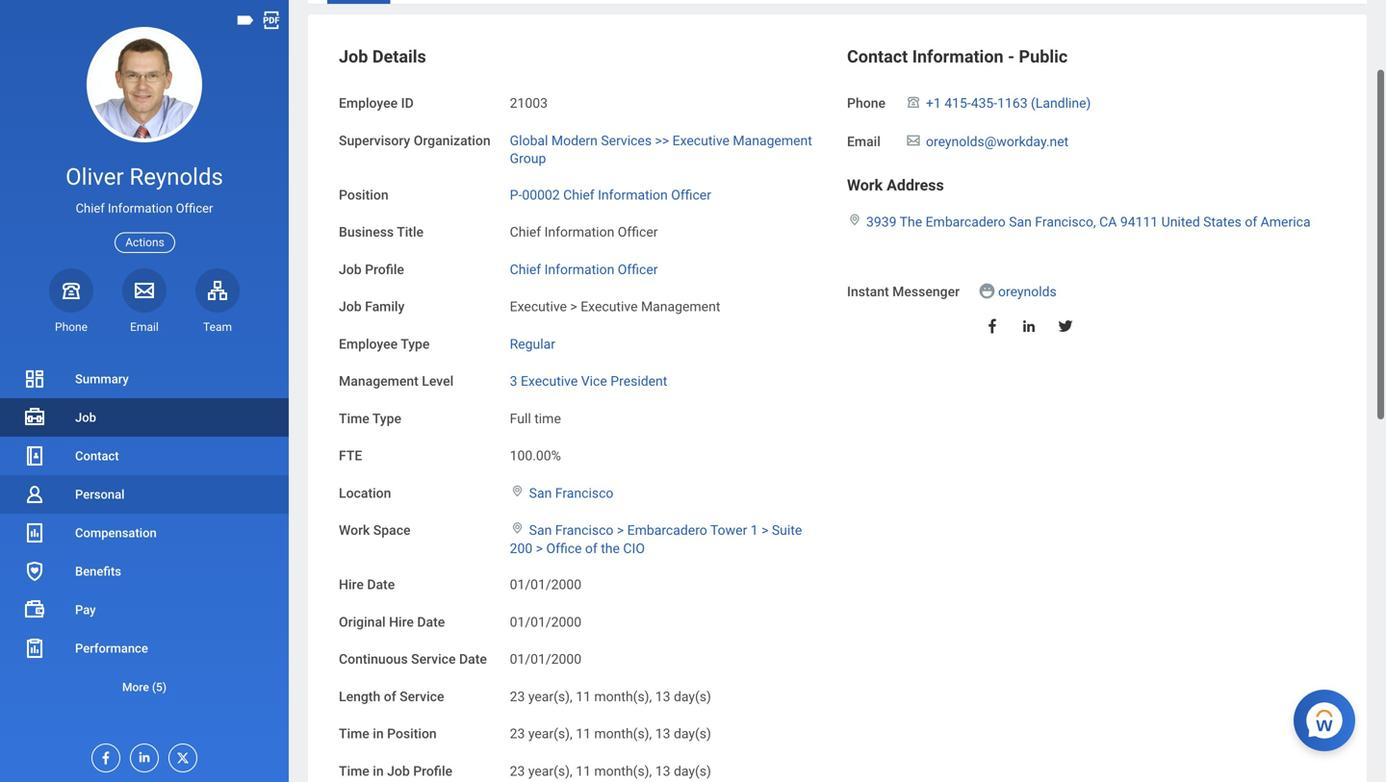 Task type: describe. For each thing, give the bounding box(es) containing it.
length of service element
[[510, 678, 711, 706]]

officer inside business title element
[[618, 224, 658, 240]]

chief information officer for business title element in the top of the page
[[510, 224, 658, 240]]

of inside san francisco > embarcadero tower 1 > suite 200 > office of the cio
[[585, 541, 598, 557]]

0 vertical spatial mail image
[[905, 133, 923, 148]]

01/01/2000 for hire date
[[510, 577, 582, 593]]

team
[[203, 321, 232, 334]]

tag image
[[235, 10, 256, 31]]

> up the
[[617, 523, 624, 539]]

family
[[365, 299, 405, 315]]

global modern services >> executive management group
[[510, 133, 813, 167]]

+1 415-435-1163 (landline) link
[[926, 91, 1091, 111]]

team oliver reynolds element
[[195, 320, 240, 335]]

of inside contact information - public group
[[1245, 214, 1258, 230]]

job for job family
[[339, 299, 362, 315]]

oreynolds@workday.net link
[[926, 130, 1069, 150]]

full time
[[510, 411, 561, 427]]

employee for employee id
[[339, 95, 398, 111]]

> inside the job family element
[[570, 299, 578, 315]]

job inside navigation pane 'region'
[[75, 411, 96, 425]]

+1
[[926, 95, 942, 111]]

performance link
[[0, 630, 289, 668]]

chief inside business title element
[[510, 224, 541, 240]]

job for job profile
[[339, 262, 362, 278]]

reynolds
[[130, 163, 223, 191]]

summary image
[[23, 368, 46, 391]]

length
[[339, 689, 381, 705]]

23 year(s), 11 month(s), 13 day(s) for time in job profile
[[510, 764, 711, 780]]

group
[[510, 151, 546, 167]]

job family
[[339, 299, 405, 315]]

view team image
[[206, 279, 229, 302]]

0 vertical spatial profile
[[365, 262, 404, 278]]

yahoo image
[[978, 282, 997, 300]]

p-00002 chief information officer
[[510, 187, 712, 203]]

summary link
[[0, 360, 289, 399]]

94111
[[1121, 214, 1159, 230]]

chief inside the p-00002 chief information officer link
[[563, 187, 595, 203]]

actions button
[[115, 233, 175, 253]]

services
[[601, 133, 652, 149]]

phone button
[[49, 268, 93, 335]]

contact link
[[0, 437, 289, 476]]

instant
[[847, 284, 889, 300]]

+1 415-435-1163 (landline)
[[926, 95, 1091, 111]]

2 vertical spatial of
[[384, 689, 396, 705]]

performance
[[75, 642, 148, 656]]

id
[[401, 95, 414, 111]]

job link
[[0, 399, 289, 437]]

compensation image
[[23, 522, 46, 545]]

san for san francisco
[[529, 486, 552, 502]]

business title element
[[510, 213, 658, 242]]

embarcadero inside san francisco > embarcadero tower 1 > suite 200 > office of the cio
[[627, 523, 708, 539]]

3
[[510, 374, 518, 390]]

p-00002 chief information officer link
[[510, 183, 712, 203]]

1 vertical spatial facebook image
[[92, 745, 114, 767]]

hire date
[[339, 577, 395, 593]]

continuous
[[339, 652, 408, 668]]

compensation
[[75, 526, 157, 541]]

location image for work address
[[847, 213, 863, 227]]

organization
[[414, 133, 491, 149]]

00002
[[522, 187, 560, 203]]

facebook image inside contact information - public group
[[984, 318, 1002, 335]]

information inside navigation pane 'region'
[[108, 201, 173, 216]]

personal list item
[[0, 476, 289, 514]]

san francisco
[[529, 486, 614, 502]]

1 vertical spatial position
[[387, 727, 437, 743]]

original
[[339, 615, 386, 631]]

oreynolds@workday.net
[[926, 134, 1069, 150]]

month(s), for time in position
[[595, 727, 652, 743]]

personal
[[75, 488, 125, 502]]

13 for time in position
[[656, 727, 671, 743]]

executive down chief information officer link at left top
[[581, 299, 638, 315]]

the
[[900, 214, 923, 230]]

type for time type
[[373, 411, 402, 427]]

(landline)
[[1031, 95, 1091, 111]]

> right 1
[[762, 523, 769, 539]]

chief information officer inside navigation pane 'region'
[[76, 201, 213, 216]]

executive > executive management
[[510, 299, 721, 315]]

san francisco link
[[529, 482, 614, 502]]

pay link
[[0, 591, 289, 630]]

23 for time in position
[[510, 727, 525, 743]]

address
[[887, 176, 944, 195]]

navigation pane region
[[0, 0, 289, 783]]

view printable version (pdf) image
[[261, 10, 282, 31]]

job details button
[[339, 47, 426, 67]]

team link
[[195, 268, 240, 335]]

job profile
[[339, 262, 404, 278]]

3939 the embarcadero san francisco, ca 94111 united states of america link
[[867, 210, 1311, 230]]

location image
[[510, 485, 525, 498]]

date for service
[[459, 652, 487, 668]]

time for time in position
[[339, 727, 370, 743]]

employee id
[[339, 95, 414, 111]]

more
[[122, 681, 149, 695]]

more (5) button
[[0, 676, 289, 700]]

200
[[510, 541, 533, 557]]

more (5)
[[122, 681, 167, 695]]

messenger
[[893, 284, 960, 300]]

personal image
[[23, 483, 46, 507]]

mail image inside popup button
[[133, 279, 156, 302]]

oreynolds
[[999, 284, 1057, 300]]

job details
[[339, 47, 426, 67]]

phone image
[[905, 94, 923, 110]]

0 vertical spatial date
[[367, 577, 395, 593]]

san inside contact information - public group
[[1009, 214, 1032, 230]]

regular link
[[510, 333, 556, 352]]

time for time type
[[339, 411, 370, 427]]

the
[[601, 541, 620, 557]]

1 horizontal spatial profile
[[413, 764, 453, 780]]

01/01/2000 for original hire date
[[510, 615, 582, 631]]

year(s), for time in job profile
[[529, 764, 573, 780]]

more (5) button
[[0, 668, 289, 707]]

benefits
[[75, 565, 121, 579]]

global modern services >> executive management group link
[[510, 129, 813, 167]]

time for time in job profile
[[339, 764, 370, 780]]

business title
[[339, 224, 424, 240]]

regular
[[510, 336, 556, 352]]

email inside popup button
[[130, 321, 159, 334]]

in for position
[[373, 727, 384, 743]]

oliver
[[66, 163, 124, 191]]

office
[[546, 541, 582, 557]]

san for san francisco > embarcadero tower 1 > suite 200 > office of the cio
[[529, 523, 552, 539]]

3939
[[867, 214, 897, 230]]

length of service
[[339, 689, 444, 705]]

email inside contact information - public group
[[847, 134, 881, 150]]

employee id element
[[510, 84, 548, 112]]

tower
[[711, 523, 748, 539]]

twitter image
[[1057, 318, 1075, 335]]

francisco for san francisco > embarcadero tower 1 > suite 200 > office of the cio
[[555, 523, 614, 539]]

states
[[1204, 214, 1242, 230]]

year(s), for length of service
[[529, 689, 573, 705]]

contact for contact information - public
[[847, 47, 908, 67]]

100.00%
[[510, 448, 561, 464]]

fte element
[[510, 437, 561, 465]]

location image for work space
[[510, 522, 525, 536]]

management inside the global modern services >> executive management group
[[733, 133, 813, 149]]

original hire date element
[[510, 603, 582, 632]]

3 executive vice president
[[510, 374, 668, 390]]

0 horizontal spatial linkedin image
[[131, 745, 152, 766]]

level
[[422, 374, 454, 390]]

time
[[535, 411, 561, 427]]

0 vertical spatial position
[[339, 187, 389, 203]]

1 vertical spatial hire
[[389, 615, 414, 631]]

pay
[[75, 603, 96, 618]]



Task type: locate. For each thing, give the bounding box(es) containing it.
time down time in position at the bottom left of page
[[339, 764, 370, 780]]

cio
[[623, 541, 645, 557]]

information down the global modern services >> executive management group at top
[[598, 187, 668, 203]]

2 in from the top
[[373, 764, 384, 780]]

month(s), down time in position element
[[595, 764, 652, 780]]

position up time in job profile
[[387, 727, 437, 743]]

2 employee from the top
[[339, 336, 398, 352]]

2 francisco from the top
[[555, 523, 614, 539]]

mail image down phone image
[[905, 133, 923, 148]]

hire date element
[[510, 566, 582, 595]]

0 vertical spatial service
[[411, 652, 456, 668]]

america
[[1261, 214, 1311, 230]]

0 vertical spatial year(s),
[[529, 689, 573, 705]]

year(s), inside time in position element
[[529, 727, 573, 743]]

chief inside chief information officer link
[[510, 262, 541, 278]]

public
[[1019, 47, 1068, 67]]

2 11 from the top
[[576, 727, 591, 743]]

embarcadero right the
[[926, 214, 1006, 230]]

work up 3939
[[847, 176, 883, 195]]

position up business
[[339, 187, 389, 203]]

1 vertical spatial embarcadero
[[627, 523, 708, 539]]

1 13 from the top
[[656, 689, 671, 705]]

job image
[[23, 406, 46, 429]]

linkedin image left the x image
[[131, 745, 152, 766]]

information for business title element in the top of the page
[[545, 224, 615, 240]]

month(s), for length of service
[[595, 689, 652, 705]]

information inside business title element
[[545, 224, 615, 240]]

contact inside list
[[75, 449, 119, 464]]

23 year(s), 11 month(s), 13 day(s) up time in position element
[[510, 689, 711, 705]]

0 horizontal spatial management
[[339, 374, 419, 390]]

0 vertical spatial employee
[[339, 95, 398, 111]]

in
[[373, 727, 384, 743], [373, 764, 384, 780]]

2 vertical spatial month(s),
[[595, 764, 652, 780]]

information for chief information officer link at left top
[[545, 262, 615, 278]]

chief information officer for chief information officer link at left top
[[510, 262, 658, 278]]

p-
[[510, 187, 522, 203]]

month(s), for time in job profile
[[595, 764, 652, 780]]

location image up 200 at the bottom left of page
[[510, 522, 525, 536]]

0 vertical spatial time
[[339, 411, 370, 427]]

day(s) inside time in position element
[[674, 727, 711, 743]]

2 vertical spatial time
[[339, 764, 370, 780]]

3939 the embarcadero san francisco, ca 94111 united states of america
[[867, 214, 1311, 230]]

> down chief information officer link at left top
[[570, 299, 578, 315]]

3 13 from the top
[[656, 764, 671, 780]]

2 day(s) from the top
[[674, 727, 711, 743]]

officer down the reynolds
[[176, 201, 213, 216]]

01/01/2000 up continuous service date element in the bottom left of the page
[[510, 615, 582, 631]]

2 year(s), from the top
[[529, 727, 573, 743]]

0 horizontal spatial of
[[384, 689, 396, 705]]

of left the
[[585, 541, 598, 557]]

actions
[[125, 236, 164, 249]]

3 11 from the top
[[576, 764, 591, 780]]

0 vertical spatial contact
[[847, 47, 908, 67]]

0 horizontal spatial embarcadero
[[627, 523, 708, 539]]

2 23 year(s), 11 month(s), 13 day(s) from the top
[[510, 727, 711, 743]]

2 vertical spatial 23
[[510, 764, 525, 780]]

year(s), down continuous service date element in the bottom left of the page
[[529, 689, 573, 705]]

ca
[[1100, 214, 1117, 230]]

1 vertical spatial email
[[130, 321, 159, 334]]

month(s),
[[595, 689, 652, 705], [595, 727, 652, 743], [595, 764, 652, 780]]

contact information - public group
[[847, 45, 1337, 347]]

work inside contact information - public group
[[847, 176, 883, 195]]

chief information officer down business title element in the top of the page
[[510, 262, 658, 278]]

instant messenger
[[847, 284, 960, 300]]

1 vertical spatial 13
[[656, 727, 671, 743]]

time type
[[339, 411, 402, 427]]

oreynolds link
[[999, 280, 1057, 300]]

san inside san francisco > embarcadero tower 1 > suite 200 > office of the cio
[[529, 523, 552, 539]]

1 horizontal spatial location image
[[847, 213, 863, 227]]

contact inside group
[[847, 47, 908, 67]]

space
[[373, 523, 411, 539]]

0 vertical spatial chief information officer
[[76, 201, 213, 216]]

location
[[339, 486, 391, 502]]

day(s) for time in position
[[674, 727, 711, 743]]

contact for contact
[[75, 449, 119, 464]]

service down continuous service date
[[400, 689, 444, 705]]

work inside job details group
[[339, 523, 370, 539]]

1 vertical spatial day(s)
[[674, 727, 711, 743]]

chief information officer up chief information officer link at left top
[[510, 224, 658, 240]]

year(s), for time in position
[[529, 727, 573, 743]]

job
[[339, 47, 368, 67], [339, 262, 362, 278], [339, 299, 362, 315], [75, 411, 96, 425], [387, 764, 410, 780]]

management inside the job family element
[[641, 299, 721, 315]]

1 vertical spatial 11
[[576, 727, 591, 743]]

executive up regular link
[[510, 299, 567, 315]]

chief information officer down 'oliver reynolds'
[[76, 201, 213, 216]]

employee type
[[339, 336, 430, 352]]

1 horizontal spatial work
[[847, 176, 883, 195]]

1 01/01/2000 from the top
[[510, 577, 582, 593]]

mail image
[[905, 133, 923, 148], [133, 279, 156, 302]]

email oliver reynolds element
[[122, 320, 167, 335]]

0 vertical spatial 23 year(s), 11 month(s), 13 day(s)
[[510, 689, 711, 705]]

management
[[733, 133, 813, 149], [641, 299, 721, 315], [339, 374, 419, 390]]

x image
[[169, 745, 191, 767]]

job family element
[[510, 287, 721, 316]]

time in job profile
[[339, 764, 453, 780]]

13 for time in job profile
[[656, 764, 671, 780]]

san
[[1009, 214, 1032, 230], [529, 486, 552, 502], [529, 523, 552, 539]]

0 vertical spatial embarcadero
[[926, 214, 1006, 230]]

phone oliver reynolds element
[[49, 320, 93, 335]]

1 employee from the top
[[339, 95, 398, 111]]

0 horizontal spatial facebook image
[[92, 745, 114, 767]]

time in position element
[[510, 715, 711, 744]]

1 vertical spatial chief information officer
[[510, 224, 658, 240]]

2 vertical spatial day(s)
[[674, 764, 711, 780]]

11 inside time in position element
[[576, 727, 591, 743]]

0 horizontal spatial contact
[[75, 449, 119, 464]]

compensation link
[[0, 514, 289, 553]]

employee up supervisory
[[339, 95, 398, 111]]

day(s) down time in position element
[[674, 764, 711, 780]]

information inside chief information officer link
[[545, 262, 615, 278]]

in down length of service
[[373, 727, 384, 743]]

full
[[510, 411, 531, 427]]

1 vertical spatial month(s),
[[595, 727, 652, 743]]

415-
[[945, 95, 971, 111]]

11 for time in position
[[576, 727, 591, 743]]

23 year(s), 11 month(s), 13 day(s) for length of service
[[510, 689, 711, 705]]

0 vertical spatial francisco
[[555, 486, 614, 502]]

vice
[[581, 374, 607, 390]]

1 vertical spatial employee
[[339, 336, 398, 352]]

13 for length of service
[[656, 689, 671, 705]]

date up continuous service date
[[417, 615, 445, 631]]

2 vertical spatial chief information officer
[[510, 262, 658, 278]]

performance image
[[23, 637, 46, 661]]

in down time in position at the bottom left of page
[[373, 764, 384, 780]]

1 vertical spatial year(s),
[[529, 727, 573, 743]]

1 horizontal spatial phone
[[847, 95, 886, 111]]

13 up time in job profile element
[[656, 727, 671, 743]]

> right 200 at the bottom left of page
[[536, 541, 543, 557]]

1 vertical spatial francisco
[[555, 523, 614, 539]]

embarcadero inside contact information - public group
[[926, 214, 1006, 230]]

1 vertical spatial date
[[417, 615, 445, 631]]

1 horizontal spatial mail image
[[905, 133, 923, 148]]

01/01/2000 down original hire date 'element'
[[510, 652, 582, 668]]

0 vertical spatial email
[[847, 134, 881, 150]]

location image inside job details group
[[510, 522, 525, 536]]

1 vertical spatial phone
[[55, 321, 88, 334]]

0 horizontal spatial profile
[[365, 262, 404, 278]]

location image left 3939
[[847, 213, 863, 227]]

1 vertical spatial work
[[339, 523, 370, 539]]

23 year(s), 11 month(s), 13 day(s)
[[510, 689, 711, 705], [510, 727, 711, 743], [510, 764, 711, 780]]

phone inside popup button
[[55, 321, 88, 334]]

phone down phone icon
[[55, 321, 88, 334]]

facebook image down yahoo image
[[984, 318, 1002, 335]]

0 vertical spatial phone
[[847, 95, 886, 111]]

contact up personal
[[75, 449, 119, 464]]

list containing summary
[[0, 360, 289, 707]]

time down "length" in the left bottom of the page
[[339, 727, 370, 743]]

2 vertical spatial 11
[[576, 764, 591, 780]]

employee down job family
[[339, 336, 398, 352]]

day(s) up time in position element
[[674, 689, 711, 705]]

fte
[[339, 448, 362, 464]]

information up chief information officer link at left top
[[545, 224, 615, 240]]

1 vertical spatial san
[[529, 486, 552, 502]]

employee
[[339, 95, 398, 111], [339, 336, 398, 352]]

01/01/2000 up original hire date 'element'
[[510, 577, 582, 593]]

1 francisco from the top
[[555, 486, 614, 502]]

2 01/01/2000 from the top
[[510, 615, 582, 631]]

1 horizontal spatial contact
[[847, 47, 908, 67]]

officer down 'p-00002 chief information officer'
[[618, 224, 658, 240]]

officer down the global modern services >> executive management group at top
[[671, 187, 712, 203]]

linkedin image
[[1021, 318, 1038, 335], [131, 745, 152, 766]]

13 inside length of service element
[[656, 689, 671, 705]]

0 vertical spatial work
[[847, 176, 883, 195]]

year(s), down time in position element
[[529, 764, 573, 780]]

supervisory organization
[[339, 133, 491, 149]]

2 vertical spatial 13
[[656, 764, 671, 780]]

of right "length" in the left bottom of the page
[[384, 689, 396, 705]]

information down 'oliver reynolds'
[[108, 201, 173, 216]]

0 vertical spatial type
[[401, 336, 430, 352]]

0 vertical spatial day(s)
[[674, 689, 711, 705]]

employee for employee type
[[339, 336, 398, 352]]

0 vertical spatial linkedin image
[[1021, 318, 1038, 335]]

hire
[[339, 577, 364, 593], [389, 615, 414, 631]]

1 23 year(s), 11 month(s), 13 day(s) from the top
[[510, 689, 711, 705]]

information inside the p-00002 chief information officer link
[[598, 187, 668, 203]]

officer up the job family element at top
[[618, 262, 658, 278]]

0 vertical spatial 13
[[656, 689, 671, 705]]

profile down time in position at the bottom left of page
[[413, 764, 453, 780]]

month(s), up time in position element
[[595, 689, 652, 705]]

information down business title element in the top of the page
[[545, 262, 615, 278]]

23 for time in job profile
[[510, 764, 525, 780]]

1 vertical spatial contact
[[75, 449, 119, 464]]

23 inside time in position element
[[510, 727, 525, 743]]

executive right the >>
[[673, 133, 730, 149]]

chief down oliver
[[76, 201, 105, 216]]

type up management level
[[401, 336, 430, 352]]

day(s) up time in job profile element
[[674, 727, 711, 743]]

0 vertical spatial in
[[373, 727, 384, 743]]

1 day(s) from the top
[[674, 689, 711, 705]]

-
[[1008, 47, 1015, 67]]

email up work address on the top right of page
[[847, 134, 881, 150]]

2 horizontal spatial of
[[1245, 214, 1258, 230]]

work left space at the bottom left of page
[[339, 523, 370, 539]]

work for work space
[[339, 523, 370, 539]]

list
[[0, 360, 289, 707]]

san francisco > embarcadero tower 1 > suite 200 > office of the cio
[[510, 523, 802, 557]]

full time element
[[510, 407, 561, 427]]

date for hire
[[417, 615, 445, 631]]

year(s),
[[529, 689, 573, 705], [529, 727, 573, 743], [529, 764, 573, 780]]

position
[[339, 187, 389, 203], [387, 727, 437, 743]]

1 time from the top
[[339, 411, 370, 427]]

435-
[[971, 95, 998, 111]]

0 vertical spatial management
[[733, 133, 813, 149]]

time up 'fte'
[[339, 411, 370, 427]]

contact information - public button
[[847, 47, 1068, 67]]

1 horizontal spatial facebook image
[[984, 318, 1002, 335]]

modern
[[552, 133, 598, 149]]

11 up time in position element
[[576, 689, 591, 705]]

management level
[[339, 374, 454, 390]]

executive inside the global modern services >> executive management group
[[673, 133, 730, 149]]

year(s), up time in job profile element
[[529, 727, 573, 743]]

date
[[367, 577, 395, 593], [417, 615, 445, 631], [459, 652, 487, 668]]

23 inside length of service element
[[510, 689, 525, 705]]

23 for length of service
[[510, 689, 525, 705]]

information inside contact information - public group
[[913, 47, 1004, 67]]

global
[[510, 133, 548, 149]]

original hire date
[[339, 615, 445, 631]]

in for job
[[373, 764, 384, 780]]

month(s), inside length of service element
[[595, 689, 652, 705]]

hire up original
[[339, 577, 364, 593]]

1 horizontal spatial linkedin image
[[1021, 318, 1038, 335]]

1 horizontal spatial email
[[847, 134, 881, 150]]

profile up 'family'
[[365, 262, 404, 278]]

1 year(s), from the top
[[529, 689, 573, 705]]

11
[[576, 689, 591, 705], [576, 727, 591, 743], [576, 764, 591, 780]]

type
[[401, 336, 430, 352], [373, 411, 402, 427]]

11 for length of service
[[576, 689, 591, 705]]

francisco inside san francisco > embarcadero tower 1 > suite 200 > office of the cio
[[555, 523, 614, 539]]

1 vertical spatial 01/01/2000
[[510, 615, 582, 631]]

service
[[411, 652, 456, 668], [400, 689, 444, 705]]

chief down 'p-'
[[510, 224, 541, 240]]

1 vertical spatial in
[[373, 764, 384, 780]]

1 month(s), from the top
[[595, 689, 652, 705]]

francisco for san francisco
[[555, 486, 614, 502]]

13 inside time in position element
[[656, 727, 671, 743]]

day(s) for length of service
[[674, 689, 711, 705]]

details
[[373, 47, 426, 67]]

job left details
[[339, 47, 368, 67]]

continuous service date element
[[510, 640, 582, 669]]

job left 'family'
[[339, 299, 362, 315]]

2 vertical spatial san
[[529, 523, 552, 539]]

chief down business title element in the top of the page
[[510, 262, 541, 278]]

information
[[913, 47, 1004, 67], [598, 187, 668, 203], [108, 201, 173, 216], [545, 224, 615, 240], [545, 262, 615, 278]]

job for job details
[[339, 47, 368, 67]]

officer
[[671, 187, 712, 203], [176, 201, 213, 216], [618, 224, 658, 240], [618, 262, 658, 278]]

0 vertical spatial 01/01/2000
[[510, 577, 582, 593]]

2 vertical spatial management
[[339, 374, 419, 390]]

1163
[[998, 95, 1028, 111]]

2 vertical spatial year(s),
[[529, 764, 573, 780]]

facebook image
[[984, 318, 1002, 335], [92, 745, 114, 767]]

officer inside navigation pane 'region'
[[176, 201, 213, 216]]

1 horizontal spatial hire
[[389, 615, 414, 631]]

1 vertical spatial time
[[339, 727, 370, 743]]

21003
[[510, 95, 548, 111]]

work address
[[847, 176, 944, 195]]

tab
[[327, 0, 390, 4]]

work for work address
[[847, 176, 883, 195]]

2 vertical spatial 01/01/2000
[[510, 652, 582, 668]]

chief information officer link
[[510, 258, 658, 278]]

2 13 from the top
[[656, 727, 671, 743]]

2 horizontal spatial date
[[459, 652, 487, 668]]

1 horizontal spatial management
[[641, 299, 721, 315]]

3 23 year(s), 11 month(s), 13 day(s) from the top
[[510, 764, 711, 780]]

contact information - public
[[847, 47, 1068, 67]]

job details group
[[339, 45, 828, 782]]

2 horizontal spatial management
[[733, 133, 813, 149]]

23 year(s), 11 month(s), 13 day(s) up time in job profile element
[[510, 727, 711, 743]]

san francisco > embarcadero tower 1 > suite 200 > office of the cio link
[[510, 519, 802, 557]]

1
[[751, 523, 758, 539]]

year(s), inside time in job profile element
[[529, 764, 573, 780]]

1 vertical spatial service
[[400, 689, 444, 705]]

president
[[611, 374, 668, 390]]

1 vertical spatial location image
[[510, 522, 525, 536]]

11 for time in job profile
[[576, 764, 591, 780]]

2 time from the top
[[339, 727, 370, 743]]

23
[[510, 689, 525, 705], [510, 727, 525, 743], [510, 764, 525, 780]]

linkedin image down oreynolds
[[1021, 318, 1038, 335]]

13 up time in position element
[[656, 689, 671, 705]]

1 vertical spatial of
[[585, 541, 598, 557]]

3 23 from the top
[[510, 764, 525, 780]]

service down original hire date
[[411, 652, 456, 668]]

1 23 from the top
[[510, 689, 525, 705]]

tab list
[[308, 0, 1387, 4]]

information up 415- on the right
[[913, 47, 1004, 67]]

2 23 from the top
[[510, 727, 525, 743]]

facebook image left the x image
[[92, 745, 114, 767]]

0 vertical spatial of
[[1245, 214, 1258, 230]]

chief up business title element in the top of the page
[[563, 187, 595, 203]]

day(s) inside time in job profile element
[[674, 764, 711, 780]]

day(s) for time in job profile
[[674, 764, 711, 780]]

2 vertical spatial 23 year(s), 11 month(s), 13 day(s)
[[510, 764, 711, 780]]

11 inside length of service element
[[576, 689, 591, 705]]

3 01/01/2000 from the top
[[510, 652, 582, 668]]

11 down time in position element
[[576, 764, 591, 780]]

01/01/2000 for continuous service date
[[510, 652, 582, 668]]

personal link
[[0, 476, 289, 514]]

>
[[570, 299, 578, 315], [617, 523, 624, 539], [762, 523, 769, 539], [536, 541, 543, 557]]

benefits image
[[23, 560, 46, 584]]

type down management level
[[373, 411, 402, 427]]

1 vertical spatial mail image
[[133, 279, 156, 302]]

title
[[397, 224, 424, 240]]

mail image up the email oliver reynolds element
[[133, 279, 156, 302]]

month(s), inside time in position element
[[595, 727, 652, 743]]

time in job profile element
[[510, 752, 711, 781]]

2 vertical spatial date
[[459, 652, 487, 668]]

0 vertical spatial san
[[1009, 214, 1032, 230]]

23 year(s), 11 month(s), 13 day(s) down time in position element
[[510, 764, 711, 780]]

year(s), inside length of service element
[[529, 689, 573, 705]]

location image
[[847, 213, 863, 227], [510, 522, 525, 536]]

of right states
[[1245, 214, 1258, 230]]

continuous service date
[[339, 652, 487, 668]]

hire up continuous service date
[[389, 615, 414, 631]]

oliver reynolds
[[66, 163, 223, 191]]

phone inside contact information - public group
[[847, 95, 886, 111]]

01/01/2000
[[510, 577, 582, 593], [510, 615, 582, 631], [510, 652, 582, 668]]

1 horizontal spatial embarcadero
[[926, 214, 1006, 230]]

0 horizontal spatial date
[[367, 577, 395, 593]]

chief inside navigation pane 'region'
[[76, 201, 105, 216]]

23 year(s), 11 month(s), 13 day(s) for time in position
[[510, 727, 711, 743]]

francisco
[[555, 486, 614, 502], [555, 523, 614, 539]]

0 horizontal spatial phone
[[55, 321, 88, 334]]

1 vertical spatial linkedin image
[[131, 745, 152, 766]]

san right location image
[[529, 486, 552, 502]]

contact image
[[23, 445, 46, 468]]

job down business
[[339, 262, 362, 278]]

0 vertical spatial month(s),
[[595, 689, 652, 705]]

work space
[[339, 523, 411, 539]]

3 time from the top
[[339, 764, 370, 780]]

23 inside time in job profile element
[[510, 764, 525, 780]]

3 day(s) from the top
[[674, 764, 711, 780]]

1 vertical spatial 23 year(s), 11 month(s), 13 day(s)
[[510, 727, 711, 743]]

13 down time in position element
[[656, 764, 671, 780]]

13 inside time in job profile element
[[656, 764, 671, 780]]

chief
[[563, 187, 595, 203], [76, 201, 105, 216], [510, 224, 541, 240], [510, 262, 541, 278]]

date left continuous service date element in the bottom left of the page
[[459, 652, 487, 668]]

month(s), up time in job profile element
[[595, 727, 652, 743]]

11 inside time in job profile element
[[576, 764, 591, 780]]

phone left phone image
[[847, 95, 886, 111]]

0 vertical spatial hire
[[339, 577, 364, 593]]

type for employee type
[[401, 336, 430, 352]]

date up original hire date
[[367, 577, 395, 593]]

11 up time in job profile element
[[576, 727, 591, 743]]

0 horizontal spatial mail image
[[133, 279, 156, 302]]

1 11 from the top
[[576, 689, 591, 705]]

day(s) inside length of service element
[[674, 689, 711, 705]]

san left francisco,
[[1009, 214, 1032, 230]]

phone image
[[58, 279, 85, 302]]

pay image
[[23, 599, 46, 622]]

3 year(s), from the top
[[529, 764, 573, 780]]

email up the summary link
[[130, 321, 159, 334]]

contact up phone image
[[847, 47, 908, 67]]

1 vertical spatial profile
[[413, 764, 453, 780]]

1 vertical spatial type
[[373, 411, 402, 427]]

information for 'contact information - public' "button"
[[913, 47, 1004, 67]]

job down time in position at the bottom left of page
[[387, 764, 410, 780]]

0 vertical spatial location image
[[847, 213, 863, 227]]

month(s), inside time in job profile element
[[595, 764, 652, 780]]

0 horizontal spatial work
[[339, 523, 370, 539]]

3 month(s), from the top
[[595, 764, 652, 780]]

0 vertical spatial facebook image
[[984, 318, 1002, 335]]

suite
[[772, 523, 802, 539]]

0 horizontal spatial email
[[130, 321, 159, 334]]

1 vertical spatial management
[[641, 299, 721, 315]]

executive right 3
[[521, 374, 578, 390]]

1 in from the top
[[373, 727, 384, 743]]

job down summary
[[75, 411, 96, 425]]

0 horizontal spatial location image
[[510, 522, 525, 536]]

2 month(s), from the top
[[595, 727, 652, 743]]

embarcadero up cio
[[627, 523, 708, 539]]

summary
[[75, 372, 129, 387]]

san up 200 at the bottom left of page
[[529, 523, 552, 539]]



Task type: vqa. For each thing, say whether or not it's contained in the screenshot.
Explore link
no



